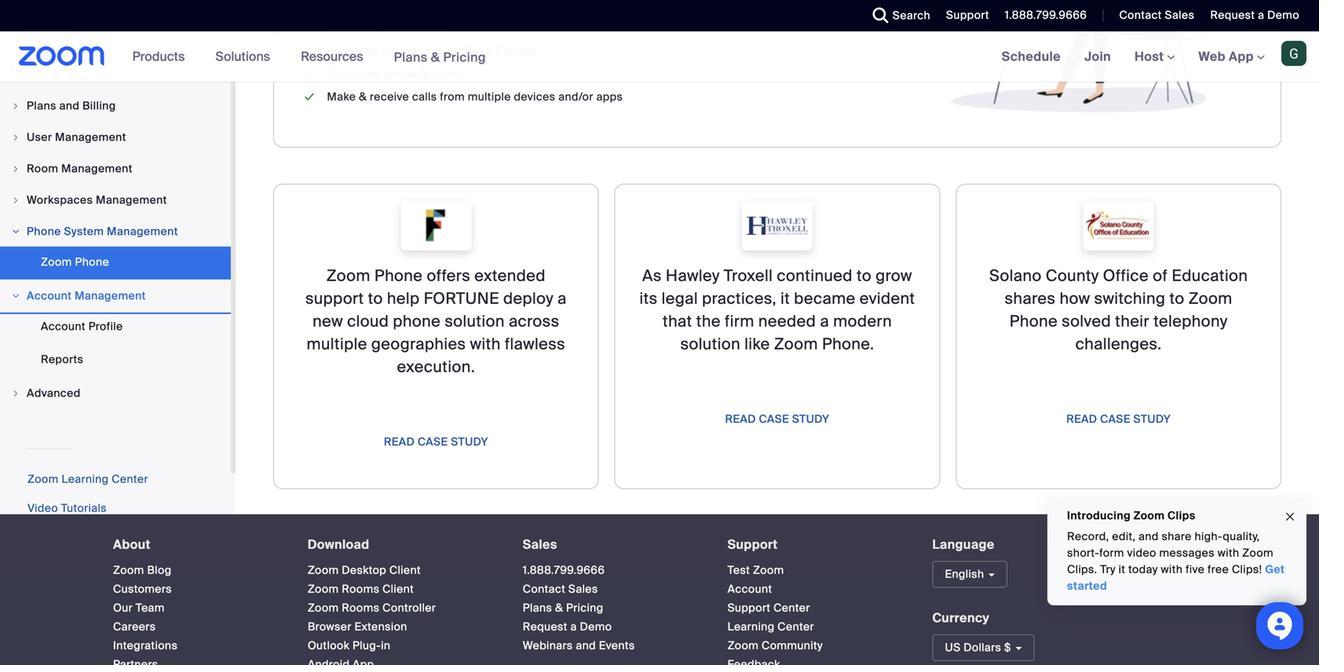 Task type: vqa. For each thing, say whether or not it's contained in the screenshot.
Bold icon on the left of the page
no



Task type: locate. For each thing, give the bounding box(es) containing it.
and up video
[[1139, 529, 1159, 544]]

sales down 1.888.799.9666 link
[[568, 582, 598, 597]]

1 vertical spatial contact
[[523, 582, 565, 597]]

1.888.799.9666 up schedule link at right top
[[1005, 8, 1087, 22]]

products button
[[132, 31, 192, 82]]

management up workspaces management
[[61, 161, 133, 176]]

management for account management
[[75, 289, 146, 303]]

right image left room
[[11, 164, 20, 174]]

0 horizontal spatial study
[[451, 435, 488, 449]]

1 horizontal spatial it
[[1119, 562, 1125, 577]]

offers
[[427, 266, 470, 286]]

2 checked image from the top
[[302, 66, 318, 82]]

sales up 1.888.799.9666 link
[[523, 536, 557, 553]]

0 vertical spatial right image
[[11, 101, 20, 111]]

download link
[[308, 536, 369, 553]]

solution down the
[[681, 334, 741, 354]]

1 horizontal spatial with
[[1161, 562, 1183, 577]]

0 vertical spatial checked image
[[302, 20, 318, 37]]

to up cloud
[[368, 289, 383, 309]]

plans up "webinars"
[[523, 601, 552, 615]]

center up community
[[778, 620, 814, 634]]

checked image down the resources
[[302, 66, 318, 82]]

troxell
[[724, 266, 773, 286]]

meetings navigation
[[990, 31, 1319, 83]]

with
[[470, 334, 501, 354], [1218, 546, 1240, 560], [1161, 562, 1183, 577]]

extension
[[355, 620, 407, 634]]

video tutorials link
[[27, 501, 107, 516]]

zoom
[[41, 255, 72, 269], [327, 266, 370, 286], [1189, 289, 1233, 309], [774, 334, 818, 354], [27, 472, 59, 486], [1134, 508, 1165, 523], [1242, 546, 1274, 560], [113, 563, 144, 578], [308, 563, 339, 578], [753, 563, 784, 578], [308, 582, 339, 597], [308, 601, 339, 615], [728, 639, 759, 653]]

0 vertical spatial rooms
[[342, 582, 380, 597]]

desktop
[[342, 563, 387, 578]]

0 horizontal spatial with
[[470, 334, 501, 354]]

to inside zoom phone offers extended support to help fortune deploy a new cloud phone solution across multiple geographies with flawless execution.
[[368, 289, 383, 309]]

& down 1.888.799.9666 link
[[555, 601, 563, 615]]

features
[[420, 67, 464, 81]]

us left dollars at the right
[[945, 641, 961, 655]]

1.888.799.9666 inside 1.888.799.9666 contact sales plans & pricing request a demo webinars and events
[[523, 563, 605, 578]]

checked image left 'unlimited'
[[302, 43, 318, 60]]

right image inside advanced menu item
[[11, 389, 20, 398]]

in
[[381, 639, 391, 653]]

and
[[473, 44, 493, 59], [59, 99, 80, 113], [1139, 529, 1159, 544], [576, 639, 596, 653]]

phone inside zoom phone offers extended support to help fortune deploy a new cloud phone solution across multiple geographies with flawless execution.
[[375, 266, 423, 286]]

read case study button for challenges.
[[1067, 407, 1171, 432]]

request
[[1210, 8, 1255, 22], [523, 620, 568, 634]]

0 vertical spatial advanced
[[327, 67, 381, 81]]

1 horizontal spatial 1.888.799.9666
[[1005, 8, 1087, 22]]

0 vertical spatial reports link
[[0, 14, 231, 46]]

management down billing
[[55, 130, 126, 144]]

about
[[113, 536, 151, 553]]

1 horizontal spatial case
[[759, 412, 789, 426]]

1 horizontal spatial to
[[857, 266, 872, 286]]

advanced down 'unlimited'
[[327, 67, 381, 81]]

about link
[[113, 536, 151, 553]]

phone down shares
[[1010, 311, 1058, 331]]

zoom inside zoom phone offers extended support to help fortune deploy a new cloud phone solution across multiple geographies with flawless execution.
[[327, 266, 370, 286]]

right image inside "workspaces management" menu item
[[11, 196, 20, 205]]

user
[[27, 130, 52, 144]]

account management menu item
[[0, 281, 231, 311]]

1 checked image from the top
[[302, 20, 318, 37]]

1 horizontal spatial advanced
[[327, 67, 381, 81]]

right image inside room management menu item
[[11, 164, 20, 174]]

0 horizontal spatial us
[[454, 44, 470, 59]]

2 horizontal spatial plans
[[523, 601, 552, 615]]

make
[[327, 90, 356, 104]]

demo up "webinars and events" link on the left of the page
[[580, 620, 612, 634]]

1.888.799.9666 for 1.888.799.9666 contact sales plans & pricing request a demo webinars and events
[[523, 563, 605, 578]]

1.888.799.9666 down sales link
[[523, 563, 605, 578]]

4 right image from the top
[[11, 227, 20, 236]]

account management
[[27, 289, 146, 303]]

account down zoom phone
[[27, 289, 72, 303]]

1 reports link from the top
[[0, 14, 231, 46]]

room management menu item
[[0, 154, 231, 184]]

support link
[[935, 0, 993, 31], [946, 8, 989, 22], [728, 536, 778, 553]]

phone inside solano county office of education shares how switching to zoom phone solved their telephony challenges.
[[1010, 311, 1058, 331]]

right image inside plans and billing menu item
[[11, 101, 20, 111]]

multiple
[[468, 90, 511, 104], [307, 334, 367, 354]]

0 vertical spatial 1.888.799.9666
[[1005, 8, 1087, 22]]

and left billing
[[59, 99, 80, 113]]

right image inside user management menu item
[[11, 133, 20, 142]]

reports up the zoom logo
[[27, 22, 69, 37]]

to
[[857, 266, 872, 286], [368, 289, 383, 309], [1170, 289, 1185, 309]]

to up telephony
[[1170, 289, 1185, 309]]

read case study button down like
[[725, 407, 830, 432]]

sales inside 1.888.799.9666 contact sales plans & pricing request a demo webinars and events
[[568, 582, 598, 597]]

search
[[893, 8, 931, 23]]

0 horizontal spatial case
[[418, 435, 448, 449]]

2 vertical spatial sales
[[568, 582, 598, 597]]

1 vertical spatial reports link
[[0, 344, 231, 375]]

advanced down account profile
[[27, 386, 81, 401]]

right image left system
[[11, 227, 20, 236]]

0 horizontal spatial sales
[[523, 536, 557, 553]]

1 vertical spatial account
[[41, 319, 85, 334]]

account inside menu item
[[27, 289, 72, 303]]

0 horizontal spatial contact
[[523, 582, 565, 597]]

2 right image from the top
[[11, 389, 20, 398]]

1 vertical spatial pricing
[[566, 601, 604, 615]]

0 horizontal spatial learning
[[62, 472, 109, 486]]

case for challenges.
[[1100, 412, 1131, 426]]

like
[[745, 334, 770, 354]]

1 horizontal spatial pricing
[[566, 601, 604, 615]]

2 horizontal spatial read case study
[[1067, 412, 1171, 426]]

1 horizontal spatial solution
[[681, 334, 741, 354]]

1 vertical spatial sales
[[523, 536, 557, 553]]

case down challenges.
[[1100, 412, 1131, 426]]

sales up host dropdown button at the top right of the page
[[1165, 8, 1195, 22]]

1.888.799.9666 inside button
[[1005, 8, 1087, 22]]

read case study button for across
[[384, 430, 488, 455]]

learning down the support center link
[[728, 620, 775, 634]]

account down test zoom link
[[728, 582, 772, 597]]

canada
[[496, 44, 537, 59]]

& up the features
[[431, 49, 440, 65]]

zoom community link
[[728, 639, 823, 653]]

checked image up the resources
[[302, 20, 318, 37]]

0 horizontal spatial advanced
[[27, 386, 81, 401]]

5 right image from the top
[[11, 291, 20, 301]]

and inside record, edit, and share high-quality, short-form video messages with zoom clips. try it today with five free clips!
[[1139, 529, 1159, 544]]

with down messages
[[1161, 562, 1183, 577]]

1 vertical spatial demo
[[580, 620, 612, 634]]

user management
[[27, 130, 126, 144]]

1.888.799.9666 for 1.888.799.9666
[[1005, 8, 1087, 22]]

test zoom account support center learning center zoom community
[[728, 563, 823, 653]]

1 horizontal spatial demo
[[1268, 8, 1300, 22]]

read case study down execution.
[[384, 435, 488, 449]]

solved
[[1062, 311, 1111, 331]]

across
[[509, 311, 560, 331]]

get started
[[1067, 562, 1285, 593]]

1 vertical spatial solution
[[681, 334, 741, 354]]

us dollars $ button
[[933, 635, 1035, 661]]

request a demo
[[1210, 8, 1300, 22]]

support down account link
[[728, 601, 771, 615]]

0 vertical spatial learning
[[62, 472, 109, 486]]

1 horizontal spatial sales
[[568, 582, 598, 597]]

advanced
[[327, 67, 381, 81], [27, 386, 81, 401]]

study for across
[[451, 435, 488, 449]]

it up needed
[[781, 289, 790, 309]]

1 horizontal spatial contact
[[1119, 8, 1162, 22]]

right image for room management
[[11, 164, 20, 174]]

1 vertical spatial advanced
[[27, 386, 81, 401]]

rooms down zoom rooms client link
[[342, 601, 380, 615]]

the
[[696, 311, 721, 331]]

1 vertical spatial 1.888.799.9666
[[523, 563, 605, 578]]

0 vertical spatial contact
[[1119, 8, 1162, 22]]

1 vertical spatial request
[[523, 620, 568, 634]]

& inside 1.888.799.9666 contact sales plans & pricing request a demo webinars and events
[[555, 601, 563, 615]]

workspaces management
[[27, 193, 167, 207]]

with left flawless
[[470, 334, 501, 354]]

support inside test zoom account support center learning center zoom community
[[728, 601, 771, 615]]

read case study button for firm
[[725, 407, 830, 432]]

solutions
[[215, 48, 270, 65]]

1 horizontal spatial us
[[945, 641, 961, 655]]

advanced menu item
[[0, 379, 231, 408]]

legal
[[662, 289, 698, 309]]

checked image for make
[[302, 89, 318, 105]]

& right sms at the top
[[409, 21, 417, 36]]

account inside test zoom account support center learning center zoom community
[[728, 582, 772, 597]]

read case study button down challenges.
[[1067, 407, 1171, 432]]

us right within
[[454, 44, 470, 59]]

telephony
[[1154, 311, 1228, 331]]

to left grow at the right of the page
[[857, 266, 872, 286]]

0 horizontal spatial plans
[[27, 99, 56, 113]]

1.888.799.9666 contact sales plans & pricing request a demo webinars and events
[[523, 563, 635, 653]]

0 horizontal spatial multiple
[[307, 334, 367, 354]]

&
[[409, 21, 417, 36], [431, 49, 440, 65], [359, 90, 367, 104], [555, 601, 563, 615]]

phone
[[27, 224, 61, 239], [75, 255, 109, 269], [375, 266, 423, 286], [1010, 311, 1058, 331]]

0 vertical spatial plans
[[394, 49, 428, 65]]

support
[[946, 8, 989, 22], [728, 536, 778, 553], [728, 601, 771, 615]]

1 horizontal spatial learning
[[728, 620, 775, 634]]

0 horizontal spatial it
[[781, 289, 790, 309]]

get
[[1265, 562, 1285, 577]]

grow
[[876, 266, 912, 286]]

0 horizontal spatial read case study
[[384, 435, 488, 449]]

plans up user
[[27, 99, 56, 113]]

0 vertical spatial request
[[1210, 8, 1255, 22]]

reports link
[[0, 14, 231, 46], [0, 344, 231, 375]]

1 vertical spatial rooms
[[342, 601, 380, 615]]

events
[[599, 639, 635, 653]]

account inside menu
[[41, 319, 85, 334]]

0 vertical spatial it
[[781, 289, 790, 309]]

a up web app dropdown button
[[1258, 8, 1265, 22]]

1 vertical spatial learning
[[728, 620, 775, 634]]

their
[[1115, 311, 1150, 331]]

1 horizontal spatial plans
[[394, 49, 428, 65]]

1 vertical spatial plans
[[27, 99, 56, 113]]

read case study button down execution.
[[384, 430, 488, 455]]

request up web app dropdown button
[[1210, 8, 1255, 22]]

0 vertical spatial center
[[112, 472, 148, 486]]

within
[[420, 44, 451, 59]]

request up "webinars"
[[523, 620, 568, 634]]

room management
[[27, 161, 133, 176]]

advanced for advanced phone features
[[327, 67, 381, 81]]

plans for plans & pricing
[[394, 49, 428, 65]]

0 horizontal spatial request
[[523, 620, 568, 634]]

account for account management
[[27, 289, 72, 303]]

read case study down challenges.
[[1067, 412, 1171, 426]]

1 vertical spatial it
[[1119, 562, 1125, 577]]

apps
[[596, 90, 623, 104]]

test zoom link
[[728, 563, 784, 578]]

1 vertical spatial reports
[[41, 352, 83, 367]]

checked image for unlimited
[[302, 43, 318, 60]]

1 vertical spatial checked image
[[302, 89, 318, 105]]

1 vertical spatial support
[[728, 536, 778, 553]]

1 vertical spatial phone
[[393, 311, 441, 331]]

domestic sms & mms
[[327, 21, 448, 36]]

zoom phone offers extended support to help fortune deploy a new cloud phone solution across multiple geographies with flawless execution.
[[305, 266, 567, 377]]

a
[[1258, 8, 1265, 22], [558, 289, 567, 309], [820, 311, 829, 331], [571, 620, 577, 634]]

right image for advanced
[[11, 389, 20, 398]]

banner
[[0, 31, 1319, 83]]

it inside record, edit, and share high-quality, short-form video messages with zoom clips. try it today with five free clips!
[[1119, 562, 1125, 577]]

quality,
[[1223, 529, 1260, 544]]

2 vertical spatial center
[[778, 620, 814, 634]]

2 horizontal spatial read case study button
[[1067, 407, 1171, 432]]

2 checked image from the top
[[302, 89, 318, 105]]

study for challenges.
[[1134, 412, 1171, 426]]

zoom inside 'as hawley troxell continued to grow its legal practices, it became evident that the firm needed a modern solution like zoom phone.'
[[774, 334, 818, 354]]

plans up the advanced phone features
[[394, 49, 428, 65]]

account down the account management
[[41, 319, 85, 334]]

1 vertical spatial us
[[945, 641, 961, 655]]

1 horizontal spatial request
[[1210, 8, 1255, 22]]

phone down workspaces on the top left
[[27, 224, 61, 239]]

center up about link
[[112, 472, 148, 486]]

execution.
[[397, 357, 475, 377]]

0 horizontal spatial read
[[384, 435, 415, 449]]

support right search at the right top
[[946, 8, 989, 22]]

right image left workspaces on the top left
[[11, 196, 20, 205]]

reports down account profile
[[41, 352, 83, 367]]

contact sales link
[[1108, 0, 1199, 31], [1119, 8, 1195, 22], [523, 582, 598, 597]]

support up test zoom link
[[728, 536, 778, 553]]

user management menu item
[[0, 123, 231, 152]]

2 horizontal spatial case
[[1100, 412, 1131, 426]]

and left canada
[[473, 44, 493, 59]]

1 vertical spatial with
[[1218, 546, 1240, 560]]

unlimited
[[327, 44, 379, 59]]

0 horizontal spatial 1.888.799.9666
[[523, 563, 605, 578]]

and/or
[[558, 90, 593, 104]]

0 vertical spatial us
[[454, 44, 470, 59]]

it right 'try'
[[1119, 562, 1125, 577]]

checked image
[[302, 20, 318, 37], [302, 89, 318, 105]]

pricing up the features
[[443, 49, 486, 65]]

0 vertical spatial account
[[27, 289, 72, 303]]

schedule
[[1002, 48, 1061, 65]]

zoom inside the zoom blog customers our team careers integrations
[[113, 563, 144, 578]]

multiple down new at top
[[307, 334, 367, 354]]

2 vertical spatial account
[[728, 582, 772, 597]]

rooms down desktop
[[342, 582, 380, 597]]

community
[[762, 639, 823, 653]]

right image inside account management menu item
[[11, 291, 20, 301]]

0 vertical spatial with
[[470, 334, 501, 354]]

1 horizontal spatial study
[[792, 412, 830, 426]]

0 horizontal spatial solution
[[445, 311, 505, 331]]

0 horizontal spatial to
[[368, 289, 383, 309]]

reports link down the account profile link
[[0, 344, 231, 375]]

phone up 'geographies' on the left bottom
[[393, 311, 441, 331]]

zoom inside solano county office of education shares how switching to zoom phone solved their telephony challenges.
[[1189, 289, 1233, 309]]

1.888.799.9666 button up schedule
[[993, 0, 1091, 31]]

its
[[640, 289, 658, 309]]

client
[[389, 563, 421, 578], [383, 582, 414, 597]]

learning up 'tutorials' on the bottom of the page
[[62, 472, 109, 486]]

2 right image from the top
[[11, 164, 20, 174]]

1 vertical spatial multiple
[[307, 334, 367, 354]]

webinars
[[523, 639, 573, 653]]

contact up host
[[1119, 8, 1162, 22]]

multiple right from
[[468, 90, 511, 104]]

1 horizontal spatial read
[[725, 412, 756, 426]]

1 right image from the top
[[11, 101, 20, 111]]

to inside 'as hawley troxell continued to grow its legal practices, it became evident that the firm needed a modern solution like zoom phone.'
[[857, 266, 872, 286]]

0 vertical spatial multiple
[[468, 90, 511, 104]]

2 reports link from the top
[[0, 344, 231, 375]]

right image left the account management
[[11, 291, 20, 301]]

case down execution.
[[418, 435, 448, 449]]

a down became
[[820, 311, 829, 331]]

plans and billing
[[27, 99, 116, 113]]

phone up "help"
[[375, 266, 423, 286]]

center up learning center "link"
[[774, 601, 810, 615]]

0 horizontal spatial demo
[[580, 620, 612, 634]]

rooms
[[342, 582, 380, 597], [342, 601, 380, 615]]

and inside menu item
[[59, 99, 80, 113]]

read case study for challenges.
[[1067, 412, 1171, 426]]

1 right image from the top
[[11, 133, 20, 142]]

blog
[[147, 563, 172, 578]]

calls
[[412, 90, 437, 104]]

management for user management
[[55, 130, 126, 144]]

1.888.799.9666
[[1005, 8, 1087, 22], [523, 563, 605, 578]]

demo up profile picture
[[1268, 8, 1300, 22]]

checked image left make
[[302, 89, 318, 105]]

solution down fortune
[[445, 311, 505, 331]]

plans & pricing link
[[394, 49, 486, 65], [394, 49, 486, 65], [523, 601, 604, 615]]

how
[[1060, 289, 1090, 309]]

1 horizontal spatial read case study
[[725, 412, 830, 426]]

reports link up products
[[0, 14, 231, 46]]

customers link
[[113, 582, 172, 597]]

a inside 1.888.799.9666 contact sales plans & pricing request a demo webinars and events
[[571, 620, 577, 634]]

1 vertical spatial checked image
[[302, 66, 318, 82]]

multiple inside zoom phone offers extended support to help fortune deploy a new cloud phone solution across multiple geographies with flawless execution.
[[307, 334, 367, 354]]

0 horizontal spatial read case study button
[[384, 430, 488, 455]]

pricing inside product information navigation
[[443, 49, 486, 65]]

0 vertical spatial checked image
[[302, 43, 318, 60]]

study for firm
[[792, 412, 830, 426]]

solano county office of education shares how switching to zoom phone solved their telephony challenges.
[[989, 266, 1248, 354]]

right image left user
[[11, 133, 20, 142]]

right image inside phone system management menu item
[[11, 227, 20, 236]]

read case study down like
[[725, 412, 830, 426]]

2 horizontal spatial study
[[1134, 412, 1171, 426]]

request a demo link
[[1199, 0, 1319, 31], [1210, 8, 1300, 22], [523, 620, 612, 634]]

1.888.799.9666 button up schedule link at right top
[[1005, 8, 1087, 22]]

advanced inside menu item
[[27, 386, 81, 401]]

checked image
[[302, 43, 318, 60], [302, 66, 318, 82]]

plans inside product information navigation
[[394, 49, 428, 65]]

plug-
[[353, 639, 381, 653]]

edit,
[[1112, 529, 1136, 544]]

needed
[[759, 311, 816, 331]]

3 right image from the top
[[11, 196, 20, 205]]

0 vertical spatial solution
[[445, 311, 505, 331]]

right image
[[11, 133, 20, 142], [11, 164, 20, 174], [11, 196, 20, 205], [11, 227, 20, 236], [11, 291, 20, 301]]

management up the profile
[[75, 289, 146, 303]]

with up free
[[1218, 546, 1240, 560]]

1 rooms from the top
[[342, 582, 380, 597]]

phone down calling
[[383, 67, 417, 81]]

management up zoom phone link
[[107, 224, 178, 239]]

pricing up "webinars and events" link on the left of the page
[[566, 601, 604, 615]]

checked image for advanced
[[302, 66, 318, 82]]

1.888.799.9666 button
[[993, 0, 1091, 31], [1005, 8, 1087, 22]]

a up "webinars and events" link on the left of the page
[[571, 620, 577, 634]]

web app button
[[1199, 48, 1265, 65]]

case down like
[[759, 412, 789, 426]]

1 horizontal spatial read case study button
[[725, 407, 830, 432]]

2 vertical spatial support
[[728, 601, 771, 615]]

0 vertical spatial demo
[[1268, 8, 1300, 22]]

contact down 1.888.799.9666 link
[[523, 582, 565, 597]]

a inside zoom phone offers extended support to help fortune deploy a new cloud phone solution across multiple geographies with flawless execution.
[[558, 289, 567, 309]]

1 checked image from the top
[[302, 43, 318, 60]]

solution inside zoom phone offers extended support to help fortune deploy a new cloud phone solution across multiple geographies with flawless execution.
[[445, 311, 505, 331]]

plans inside menu item
[[27, 99, 56, 113]]

right image
[[11, 101, 20, 111], [11, 389, 20, 398]]

zoom learning center
[[27, 472, 148, 486]]

management down room management menu item
[[96, 193, 167, 207]]

0 horizontal spatial pricing
[[443, 49, 486, 65]]

video
[[1127, 546, 1156, 560]]

0 vertical spatial sales
[[1165, 8, 1195, 22]]

a right deploy at top
[[558, 289, 567, 309]]

& inside product information navigation
[[431, 49, 440, 65]]

2 vertical spatial plans
[[523, 601, 552, 615]]

read
[[725, 412, 756, 426], [1067, 412, 1097, 426], [384, 435, 415, 449]]

0 vertical spatial reports
[[27, 22, 69, 37]]

account
[[27, 289, 72, 303], [41, 319, 85, 334], [728, 582, 772, 597]]

1 vertical spatial center
[[774, 601, 810, 615]]

zoom desktop client zoom rooms client zoom rooms controller browser extension outlook plug-in
[[308, 563, 436, 653]]

and left events
[[576, 639, 596, 653]]



Task type: describe. For each thing, give the bounding box(es) containing it.
short-
[[1067, 546, 1100, 560]]

unlimited calling within us and canada
[[327, 44, 537, 59]]

with inside zoom phone offers extended support to help fortune deploy a new cloud phone solution across multiple geographies with flawless execution.
[[470, 334, 501, 354]]

contact inside 1.888.799.9666 contact sales plans & pricing request a demo webinars and events
[[523, 582, 565, 597]]

phone system management
[[27, 224, 178, 239]]

workspaces management menu item
[[0, 185, 231, 215]]

advanced for advanced
[[27, 386, 81, 401]]

introducing
[[1067, 508, 1131, 523]]

reports inside the account management menu
[[41, 352, 83, 367]]

us inside popup button
[[945, 641, 961, 655]]

right image for user management
[[11, 133, 20, 142]]

account management menu
[[0, 311, 231, 377]]

plans & pricing
[[394, 49, 486, 65]]

contact sales
[[1119, 8, 1195, 22]]

mms
[[420, 21, 448, 36]]

calling
[[382, 44, 417, 59]]

zoom learning center link
[[27, 472, 148, 486]]

currency
[[933, 610, 990, 626]]

& right make
[[359, 90, 367, 104]]

as
[[642, 266, 662, 286]]

plans for plans and billing
[[27, 99, 56, 113]]

zoom blog customers our team careers integrations
[[113, 563, 178, 653]]

as hawley troxell continued to grow its legal practices, it became evident that the firm needed a modern solution like zoom phone.
[[640, 266, 915, 354]]

evident
[[860, 289, 915, 309]]

a inside 'as hawley troxell continued to grow its legal practices, it became evident that the firm needed a modern solution like zoom phone.'
[[820, 311, 829, 331]]

banner containing products
[[0, 31, 1319, 83]]

us dollars $
[[945, 641, 1011, 655]]

five
[[1186, 562, 1205, 577]]

sms
[[382, 21, 406, 36]]

case for across
[[418, 435, 448, 449]]

zoom desktop client link
[[308, 563, 421, 578]]

phone down system
[[75, 255, 109, 269]]

phone system management menu item
[[0, 217, 231, 247]]

profile picture image
[[1282, 41, 1307, 66]]

web
[[1199, 48, 1226, 65]]

search button
[[861, 0, 935, 31]]

learning center link
[[728, 620, 814, 634]]

zoom phone link
[[0, 247, 231, 278]]

customers
[[113, 582, 172, 597]]

domestic
[[327, 21, 379, 36]]

1.888.799.9666 link
[[523, 563, 605, 578]]

plans inside 1.888.799.9666 contact sales plans & pricing request a demo webinars and events
[[523, 601, 552, 615]]

admin
[[9, 63, 42, 75]]

controller
[[383, 601, 436, 615]]

workspaces
[[27, 193, 93, 207]]

our team link
[[113, 601, 165, 615]]

it inside 'as hawley troxell continued to grow its legal practices, it became evident that the firm needed a modern solution like zoom phone.'
[[781, 289, 790, 309]]

close image
[[1284, 508, 1297, 526]]

right image for plans and billing
[[11, 101, 20, 111]]

firm
[[725, 311, 754, 331]]

started
[[1067, 579, 1107, 593]]

read case study for across
[[384, 435, 488, 449]]

pricing inside 1.888.799.9666 contact sales plans & pricing request a demo webinars and events
[[566, 601, 604, 615]]

became
[[794, 289, 856, 309]]

host
[[1135, 48, 1167, 65]]

download
[[308, 536, 369, 553]]

introducing zoom clips
[[1067, 508, 1196, 523]]

2 rooms from the top
[[342, 601, 380, 615]]

management for workspaces management
[[96, 193, 167, 207]]

0 vertical spatial support
[[946, 8, 989, 22]]

phone.
[[822, 334, 874, 354]]

admin menu menu
[[0, 91, 231, 410]]

free
[[1208, 562, 1229, 577]]

modern
[[833, 311, 892, 331]]

management for room management
[[61, 161, 133, 176]]

right image for account management
[[11, 291, 20, 301]]

zoom logo image
[[19, 46, 105, 66]]

2 horizontal spatial sales
[[1165, 8, 1195, 22]]

2 horizontal spatial with
[[1218, 546, 1240, 560]]

devices
[[514, 90, 556, 104]]

billing
[[82, 99, 116, 113]]

test
[[728, 563, 750, 578]]

read for phone
[[384, 435, 415, 449]]

zoom inside zoom phone link
[[41, 255, 72, 269]]

read for that
[[725, 412, 756, 426]]

2 vertical spatial with
[[1161, 562, 1183, 577]]

careers
[[113, 620, 156, 634]]

right image for phone system management
[[11, 227, 20, 236]]

integrations link
[[113, 639, 178, 653]]

1 vertical spatial client
[[383, 582, 414, 597]]

plans and billing menu item
[[0, 91, 231, 121]]

shares
[[1005, 289, 1056, 309]]

web app
[[1199, 48, 1254, 65]]

app
[[1229, 48, 1254, 65]]

webinars and events link
[[523, 639, 635, 653]]

demo inside 1.888.799.9666 contact sales plans & pricing request a demo webinars and events
[[580, 620, 612, 634]]

checked image for domestic
[[302, 20, 318, 37]]

challenges.
[[1076, 334, 1162, 354]]

our
[[113, 601, 133, 615]]

right image for workspaces management
[[11, 196, 20, 205]]

solution inside 'as hawley troxell continued to grow its legal practices, it became evident that the firm needed a modern solution like zoom phone.'
[[681, 334, 741, 354]]

browser extension link
[[308, 620, 407, 634]]

account for account profile
[[41, 319, 85, 334]]

0 vertical spatial client
[[389, 563, 421, 578]]

1 horizontal spatial multiple
[[468, 90, 511, 104]]

record, edit, and share high-quality, short-form video messages with zoom clips. try it today with five free clips!
[[1067, 529, 1274, 577]]

learning inside test zoom account support center learning center zoom community
[[728, 620, 775, 634]]

phone inside menu item
[[27, 224, 61, 239]]

request inside 1.888.799.9666 contact sales plans & pricing request a demo webinars and events
[[523, 620, 568, 634]]

room
[[27, 161, 58, 176]]

browser
[[308, 620, 352, 634]]

cloud
[[347, 311, 389, 331]]

new
[[313, 311, 343, 331]]

read for their
[[1067, 412, 1097, 426]]

phone inside zoom phone offers extended support to help fortune deploy a new cloud phone solution across multiple geographies with flawless execution.
[[393, 311, 441, 331]]

zoom rooms client link
[[308, 582, 414, 597]]

practices,
[[702, 289, 777, 309]]

zoom inside record, edit, and share high-quality, short-form video messages with zoom clips. try it today with five free clips!
[[1242, 546, 1274, 560]]

case for firm
[[759, 412, 789, 426]]

dollars
[[964, 641, 1002, 655]]

$
[[1004, 641, 1011, 655]]

products
[[132, 48, 185, 65]]

system
[[64, 224, 104, 239]]

careers link
[[113, 620, 156, 634]]

sales link
[[523, 536, 557, 553]]

language
[[933, 536, 995, 553]]

read case study for firm
[[725, 412, 830, 426]]

record,
[[1067, 529, 1109, 544]]

messages
[[1159, 546, 1215, 560]]

zoom blog link
[[113, 563, 172, 578]]

integrations
[[113, 639, 178, 653]]

to inside solano county office of education shares how switching to zoom phone solved their telephony challenges.
[[1170, 289, 1185, 309]]

and inside 1.888.799.9666 contact sales plans & pricing request a demo webinars and events
[[576, 639, 596, 653]]

video tutorials
[[27, 501, 107, 516]]

of
[[1153, 266, 1168, 286]]

host button
[[1135, 48, 1175, 65]]

video
[[27, 501, 58, 516]]

0 vertical spatial phone
[[383, 67, 417, 81]]

product information navigation
[[121, 31, 498, 83]]



